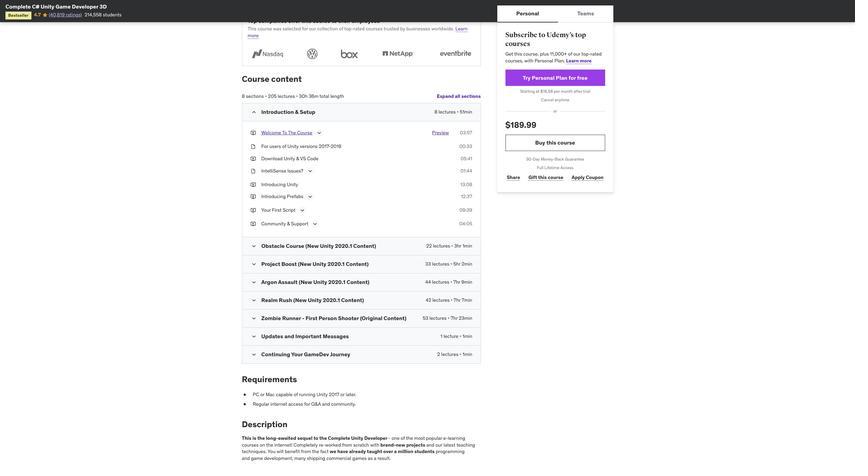 Task type: locate. For each thing, give the bounding box(es) containing it.
0 horizontal spatial from
[[301, 449, 311, 455]]

0 vertical spatial more
[[248, 32, 259, 39]]

1 horizontal spatial learn more link
[[566, 58, 592, 64]]

1 horizontal spatial rated
[[591, 51, 602, 57]]

small image for updates
[[250, 334, 257, 340]]

learn more link down employees
[[248, 26, 468, 39]]

development,
[[264, 456, 293, 462]]

1 horizontal spatial your
[[291, 351, 303, 358]]

with up taught
[[370, 442, 379, 448]]

developer up taught
[[364, 436, 387, 442]]

show lecture description image for your first script
[[299, 207, 306, 214]]

zombie runner - first person shooter (original content)
[[261, 315, 407, 322]]

1 horizontal spatial and
[[322, 401, 330, 407]]

0 vertical spatial students
[[103, 12, 122, 18]]

unity up completely re-worked from scratch with brand-new projects in the left bottom of the page
[[351, 436, 363, 442]]

this inside gift this course link
[[538, 174, 547, 181]]

try personal plan for free
[[523, 74, 588, 81]]

0 vertical spatial learn more
[[248, 26, 468, 39]]

• for realm rush (new unity 2020.1 content)
[[451, 297, 453, 304]]

this right gift
[[538, 174, 547, 181]]

courses down employees
[[366, 26, 383, 32]]

2 vertical spatial &
[[287, 221, 290, 227]]

0 vertical spatial this
[[248, 26, 256, 32]]

1 vertical spatial learn
[[566, 58, 579, 64]]

1 vertical spatial your
[[291, 351, 303, 358]]

awaited sequel
[[278, 436, 312, 442]]

7hr left 23min
[[451, 315, 458, 322]]

more down top
[[248, 32, 259, 39]]

1 horizontal spatial learn
[[566, 58, 579, 64]]

for left q&a
[[304, 401, 310, 407]]

small image for obstacle
[[250, 243, 257, 250]]

1 horizontal spatial -
[[388, 436, 390, 442]]

volkswagen image
[[305, 47, 320, 60]]

intellisense issues?
[[261, 168, 303, 174]]

top- down top
[[581, 51, 591, 57]]

& left support
[[287, 221, 290, 227]]

1 vertical spatial to
[[539, 31, 545, 39]]

lectures for argon assault (new unity 2020.1 content)
[[432, 279, 449, 285]]

1 horizontal spatial our
[[573, 51, 580, 57]]

more up free
[[580, 58, 592, 64]]

0 horizontal spatial top-
[[344, 26, 353, 32]]

8 left the 205
[[242, 93, 245, 99]]

we have already taught over a million students
[[330, 449, 435, 455]]

0 vertical spatial rated
[[353, 26, 365, 32]]

• left 3hr
[[451, 243, 453, 249]]

courses inside subscribe to udemy's top courses
[[505, 39, 530, 48]]

1 horizontal spatial 8
[[434, 109, 437, 115]]

trial
[[583, 89, 590, 94]]

from
[[342, 442, 352, 448], [301, 449, 311, 455]]

the up "shipping"
[[312, 449, 319, 455]]

1 sections from the left
[[246, 93, 264, 99]]

a right over
[[394, 449, 397, 455]]

4 small image from the top
[[250, 352, 257, 358]]

setup
[[300, 109, 315, 116]]

learn right "worldwide."
[[455, 26, 468, 32]]

& for support
[[287, 221, 290, 227]]

0 vertical spatial -
[[302, 315, 304, 322]]

1 vertical spatial top-
[[581, 51, 591, 57]]

content)
[[353, 243, 376, 250], [346, 261, 369, 268], [347, 279, 370, 286], [341, 297, 364, 304], [384, 315, 407, 322]]

for
[[261, 144, 268, 150]]

1 vertical spatial complete
[[328, 436, 350, 442]]

result.
[[378, 456, 391, 462]]

complete up worked
[[328, 436, 350, 442]]

lectures right 42
[[432, 297, 450, 304]]

0 vertical spatial 7hr
[[453, 279, 460, 285]]

show lecture description image right the 'script'
[[299, 207, 306, 214]]

3 xsmall image from the top
[[250, 194, 256, 200]]

0 vertical spatial &
[[295, 109, 299, 116]]

the up you
[[266, 442, 273, 448]]

2 lectures • 1min
[[437, 352, 472, 358]]

0 vertical spatial 1min
[[463, 243, 472, 249]]

learn right plan.
[[566, 58, 579, 64]]

0 vertical spatial our
[[309, 26, 316, 32]]

0 horizontal spatial students
[[103, 12, 122, 18]]

many
[[294, 456, 306, 462]]

0 vertical spatial complete
[[5, 3, 31, 10]]

1 small image from the top
[[250, 243, 257, 250]]

2 introducing from the top
[[261, 194, 286, 200]]

2 vertical spatial personal
[[532, 74, 555, 81]]

e-
[[443, 436, 448, 442]]

1 1min from the top
[[463, 243, 472, 249]]

regular internet access for q&a and community.
[[253, 401, 356, 407]]

this
[[248, 26, 256, 32], [242, 436, 251, 442]]

learning
[[448, 436, 465, 442]]

2020.1 for project boost (new unity 2020.1 content)
[[328, 261, 345, 268]]

1 introducing from the top
[[261, 181, 286, 188]]

0 vertical spatial learn more link
[[248, 26, 468, 39]]

students down the 3d
[[103, 12, 122, 18]]

tab list containing personal
[[497, 5, 613, 23]]

subscribe
[[505, 31, 537, 39]]

or right 2017
[[340, 392, 345, 398]]

learn more
[[248, 26, 468, 39], [566, 58, 592, 64]]

0 horizontal spatial sections
[[246, 93, 264, 99]]

learn more link up free
[[566, 58, 592, 64]]

2017-
[[319, 144, 331, 150]]

a inside programming and game development, many shipping commercial games as a result.
[[374, 456, 376, 462]]

top- down their in the left of the page
[[344, 26, 353, 32]]

3 1min from the top
[[463, 352, 472, 358]]

0 horizontal spatial learn
[[455, 26, 468, 32]]

learn more for subscribe to udemy's top courses
[[566, 58, 592, 64]]

0 vertical spatial learn
[[455, 26, 468, 32]]

courses inside - one of the most popular e-learning courses on the internet!
[[242, 442, 259, 448]]

for for regular internet access for q&a and community.
[[304, 401, 310, 407]]

(40,819 ratings)
[[49, 12, 82, 18]]

0 horizontal spatial a
[[374, 456, 376, 462]]

1 vertical spatial 1min
[[463, 334, 472, 340]]

- inside - one of the most popular e-learning courses on the internet!
[[388, 436, 390, 442]]

learn inside learn more
[[455, 26, 468, 32]]

33
[[425, 261, 431, 267]]

1 vertical spatial 7hr
[[454, 297, 461, 304]]

2020.1 up project boost (new unity 2020.1 content)
[[335, 243, 352, 250]]

7min
[[462, 297, 472, 304]]

course down lifetime
[[548, 174, 563, 181]]

2020.1 for obstacle course (new unity 2020.1 content)
[[335, 243, 352, 250]]

personal up $16.58
[[532, 74, 555, 81]]

share
[[507, 174, 520, 181]]

0 horizontal spatial developer
[[72, 3, 98, 10]]

0 vertical spatial and
[[284, 333, 294, 340]]

0 vertical spatial with
[[524, 58, 534, 64]]

1 horizontal spatial developer
[[364, 436, 387, 442]]

with down course, at the right of the page
[[524, 58, 534, 64]]

expand all sections button
[[437, 90, 481, 103]]

for left free
[[569, 74, 576, 81]]

small image for argon
[[250, 279, 257, 286]]

the inside and our latest teaching techniques. you will benefit from the fact
[[312, 449, 319, 455]]

2 horizontal spatial to
[[539, 31, 545, 39]]

xsmall image left download
[[250, 156, 256, 162]]

0 vertical spatial personal
[[516, 10, 539, 17]]

this is the long-awaited sequel to the complete unity developer
[[242, 436, 388, 442]]

xsmall image left introducing prefabs
[[250, 194, 256, 200]]

of up new
[[401, 436, 405, 442]]

more
[[248, 32, 259, 39], [580, 58, 592, 64]]

8 lectures • 51min
[[434, 109, 472, 115]]

show lecture description image for intellisense issues?
[[307, 168, 314, 175]]

and right q&a
[[322, 401, 330, 407]]

1 vertical spatial course
[[297, 130, 312, 136]]

our down top companies offer this course to their employees
[[309, 26, 316, 32]]

2 xsmall image from the top
[[250, 181, 256, 188]]

learn more up free
[[566, 58, 592, 64]]

introduction & setup
[[261, 109, 315, 116]]

month
[[561, 89, 573, 94]]

• for project boost (new unity 2020.1 content)
[[450, 261, 452, 267]]

(new for course
[[305, 243, 319, 250]]

fact
[[320, 449, 329, 455]]

1min for updates and important messages
[[463, 334, 472, 340]]

learn more down employees
[[248, 26, 468, 39]]

0 vertical spatial from
[[342, 442, 352, 448]]

developer up the 214,558
[[72, 3, 98, 10]]

1 lecture • 1min
[[441, 334, 472, 340]]

show lecture description image for community & support
[[312, 221, 319, 228]]

1 vertical spatial developer
[[364, 436, 387, 442]]

8
[[242, 93, 245, 99], [434, 109, 437, 115]]

1 vertical spatial and
[[322, 401, 330, 407]]

1 horizontal spatial more
[[580, 58, 592, 64]]

first left the 'script'
[[272, 207, 282, 213]]

the right is
[[257, 436, 265, 442]]

(new for boost
[[298, 261, 311, 268]]

description
[[242, 420, 287, 430]]

at
[[536, 89, 540, 94]]

small image left the obstacle
[[250, 243, 257, 250]]

to for this is the long-awaited sequel to the complete unity developer
[[314, 436, 318, 442]]

1 vertical spatial with
[[370, 442, 379, 448]]

xsmall image left welcome
[[250, 130, 256, 137]]

1 vertical spatial for
[[569, 74, 576, 81]]

(new right boost at the bottom left of page
[[298, 261, 311, 268]]

1 vertical spatial courses
[[505, 39, 530, 48]]

1 vertical spatial rated
[[591, 51, 602, 57]]

businesses
[[406, 26, 430, 32]]

2 vertical spatial 1min
[[463, 352, 472, 358]]

or down "anytime"
[[553, 109, 557, 114]]

for down top companies offer this course to their employees
[[302, 26, 308, 32]]

1 horizontal spatial sections
[[461, 93, 481, 99]]

person
[[319, 315, 337, 322]]

boost
[[281, 261, 297, 268]]

introducing down intellisense
[[261, 181, 286, 188]]

4 small image from the top
[[250, 297, 257, 304]]

to left their in the left of the page
[[332, 17, 337, 24]]

1 vertical spatial more
[[580, 58, 592, 64]]

01:44
[[461, 168, 472, 174]]

updates
[[261, 333, 283, 340]]

this up courses,
[[514, 51, 522, 57]]

course right 'the'
[[297, 130, 312, 136]]

continuing your gamedev journey
[[261, 351, 350, 358]]

for
[[302, 26, 308, 32], [569, 74, 576, 81], [304, 401, 310, 407]]

small image
[[250, 109, 257, 116], [250, 261, 257, 268], [250, 279, 257, 286], [250, 297, 257, 304]]

length
[[330, 93, 344, 99]]

this right buy
[[546, 139, 556, 146]]

learn more link for subscribe to udemy's top courses
[[566, 58, 592, 64]]

courses down the subscribe on the top of page
[[505, 39, 530, 48]]

internet!
[[274, 442, 292, 448]]

1 small image from the top
[[250, 109, 257, 116]]

1 horizontal spatial with
[[524, 58, 534, 64]]

sections left the 205
[[246, 93, 264, 99]]

show lecture description image right support
[[312, 221, 319, 228]]

(new up project boost (new unity 2020.1 content)
[[305, 243, 319, 250]]

top- inside get this course, plus 11,000+ of our top-rated courses, with personal plan.
[[581, 51, 591, 57]]

show lecture description image
[[307, 168, 314, 175], [307, 194, 314, 200], [299, 207, 306, 214], [312, 221, 319, 228]]

selected
[[283, 26, 301, 32]]

content) for argon assault (new unity 2020.1 content)
[[347, 279, 370, 286]]

coupon
[[586, 174, 604, 181]]

this inside the $189.99 buy this course
[[546, 139, 556, 146]]

0 horizontal spatial more
[[248, 32, 259, 39]]

0 vertical spatial to
[[332, 17, 337, 24]]

0 vertical spatial courses
[[366, 26, 383, 32]]

2 vertical spatial to
[[314, 436, 318, 442]]

courses,
[[505, 58, 523, 64]]

small image left continuing
[[250, 352, 257, 358]]

starting at $16.58 per month after trial cancel anytime
[[520, 89, 590, 103]]

7hr left 9min
[[453, 279, 460, 285]]

3 small image from the top
[[250, 279, 257, 286]]

2020.1 down project boost (new unity 2020.1 content)
[[328, 279, 345, 286]]

0 horizontal spatial or
[[260, 392, 265, 398]]

2 small image from the top
[[250, 315, 257, 322]]

xsmall image left community
[[250, 221, 256, 228]]

1 horizontal spatial a
[[394, 449, 397, 455]]

2020.1 for realm rush (new unity 2020.1 content)
[[323, 297, 340, 304]]

2 sections from the left
[[461, 93, 481, 99]]

developer
[[72, 3, 98, 10], [364, 436, 387, 442]]

lectures right 2 at bottom right
[[441, 352, 458, 358]]

this
[[302, 17, 311, 24], [514, 51, 522, 57], [546, 139, 556, 146], [538, 174, 547, 181]]

1 vertical spatial introducing
[[261, 194, 286, 200]]

0 vertical spatial your
[[261, 207, 271, 213]]

your up community
[[261, 207, 271, 213]]

download
[[261, 156, 283, 162]]

xsmall image left introducing unity
[[250, 181, 256, 188]]

pc
[[253, 392, 259, 398]]

lectures
[[278, 93, 295, 99], [439, 109, 456, 115], [433, 243, 450, 249], [432, 261, 449, 267], [432, 279, 449, 285], [432, 297, 450, 304], [429, 315, 447, 322], [441, 352, 458, 358]]

0 vertical spatial 8
[[242, 93, 245, 99]]

1 xsmall image from the top
[[250, 156, 256, 162]]

1 horizontal spatial complete
[[328, 436, 350, 442]]

1min for continuing your gamedev journey
[[463, 352, 472, 358]]

more for subscribe to udemy's top courses
[[580, 58, 592, 64]]

introducing prefabs
[[261, 194, 303, 200]]

small image for zombie
[[250, 315, 257, 322]]

personal
[[516, 10, 539, 17], [535, 58, 553, 64], [532, 74, 555, 81]]

lectures right 44
[[432, 279, 449, 285]]

• for updates and important messages
[[460, 334, 461, 340]]

students down projects
[[414, 449, 435, 455]]

course inside welcome to the course button
[[297, 130, 312, 136]]

show lecture description image
[[316, 130, 323, 137]]

script
[[283, 207, 296, 213]]

small image
[[250, 243, 257, 250], [250, 315, 257, 322], [250, 334, 257, 340], [250, 352, 257, 358]]

million
[[398, 449, 413, 455]]

c#
[[32, 3, 39, 10]]

issues?
[[287, 168, 303, 174]]

preview
[[432, 130, 449, 136]]

show lecture description image right "prefabs"
[[307, 194, 314, 200]]

and our
[[426, 442, 442, 448]]

personal down plus
[[535, 58, 553, 64]]

1 vertical spatial first
[[306, 315, 317, 322]]

buy this course button
[[505, 135, 605, 151]]

this down top
[[248, 26, 256, 32]]

popular
[[426, 436, 442, 442]]

as
[[368, 456, 373, 462]]

lectures for obstacle course (new unity 2020.1 content)
[[433, 243, 450, 249]]

1 horizontal spatial to
[[332, 17, 337, 24]]

7hr for argon assault (new unity 2020.1 content)
[[453, 279, 460, 285]]

introducing for introducing prefabs
[[261, 194, 286, 200]]

(new right rush
[[293, 297, 307, 304]]

learn more link
[[248, 26, 468, 39], [566, 58, 592, 64]]

• left 5hr at bottom right
[[450, 261, 452, 267]]

1 vertical spatial -
[[388, 436, 390, 442]]

0 vertical spatial introducing
[[261, 181, 286, 188]]

xsmall image
[[250, 130, 256, 137], [250, 144, 256, 150], [250, 168, 256, 174], [250, 207, 256, 214], [242, 392, 247, 399], [242, 401, 247, 408]]

xsmall image for 05:41
[[250, 156, 256, 162]]

1 vertical spatial learn more link
[[566, 58, 592, 64]]

introducing down introducing unity
[[261, 194, 286, 200]]

sections right all
[[461, 93, 481, 99]]

& left the "vs"
[[296, 156, 299, 162]]

small image left introduction
[[250, 109, 257, 116]]

from down completely
[[301, 449, 311, 455]]

intellisense
[[261, 168, 286, 174]]

1 vertical spatial a
[[374, 456, 376, 462]]

lectures right 22
[[433, 243, 450, 249]]

• left 9min
[[450, 279, 452, 285]]

2 horizontal spatial courses
[[505, 39, 530, 48]]

support
[[291, 221, 308, 227]]

1 horizontal spatial top-
[[581, 51, 591, 57]]

44
[[425, 279, 431, 285]]

1 vertical spatial this
[[242, 436, 251, 442]]

2 vertical spatial course
[[286, 243, 304, 250]]

bestseller
[[8, 13, 29, 18]]

important
[[295, 333, 322, 340]]

2 vertical spatial courses
[[242, 442, 259, 448]]

1 vertical spatial &
[[296, 156, 299, 162]]

0 vertical spatial first
[[272, 207, 282, 213]]

courses
[[366, 26, 383, 32], [505, 39, 530, 48], [242, 442, 259, 448]]

1 vertical spatial learn more
[[566, 58, 592, 64]]

2020.1 up zombie runner - first person shooter (original content)
[[323, 297, 340, 304]]

scratch
[[353, 442, 369, 448]]

0 horizontal spatial learn more link
[[248, 26, 468, 39]]

small image left realm
[[250, 297, 257, 304]]

this course was selected for our collection of top-rated courses trusted by businesses worldwide.
[[248, 26, 454, 32]]

8 for 8 lectures • 51min
[[434, 109, 437, 115]]

of
[[339, 26, 343, 32], [568, 51, 572, 57], [282, 144, 286, 150], [294, 392, 298, 398], [401, 436, 405, 442]]

from up have
[[342, 442, 352, 448]]

0 horizontal spatial to
[[314, 436, 318, 442]]

with inside get this course, plus 11,000+ of our top-rated courses, with personal plan.
[[524, 58, 534, 64]]

1 vertical spatial personal
[[535, 58, 553, 64]]

2 vertical spatial for
[[304, 401, 310, 407]]

• left 51min
[[457, 109, 459, 115]]

lectures for continuing your gamedev journey
[[441, 352, 458, 358]]

(new right assault in the left of the page
[[299, 279, 312, 286]]

unity up "prefabs"
[[287, 181, 298, 188]]

xsmall image
[[250, 156, 256, 162], [250, 181, 256, 188], [250, 194, 256, 200], [250, 221, 256, 228]]

show lecture description image down code
[[307, 168, 314, 175]]

0 horizontal spatial courses
[[242, 442, 259, 448]]

lectures down expand
[[439, 109, 456, 115]]

box image
[[338, 47, 361, 60]]

0 vertical spatial top-
[[344, 26, 353, 32]]

personal up the subscribe on the top of page
[[516, 10, 539, 17]]

gamedev
[[304, 351, 329, 358]]

cancel
[[541, 97, 554, 103]]

tab list
[[497, 5, 613, 23]]

top companies offer this course to their employees
[[248, 17, 380, 24]]

small image left updates
[[250, 334, 257, 340]]

the
[[257, 436, 265, 442], [319, 436, 327, 442], [406, 436, 413, 442], [266, 442, 273, 448], [312, 449, 319, 455]]

you
[[268, 449, 276, 455]]

1 vertical spatial students
[[414, 449, 435, 455]]

3 small image from the top
[[250, 334, 257, 340]]

& left setup
[[295, 109, 299, 116]]

0 vertical spatial a
[[394, 449, 397, 455]]

2 vertical spatial 7hr
[[451, 315, 458, 322]]

2 1min from the top
[[463, 334, 472, 340]]

2 small image from the top
[[250, 261, 257, 268]]

2020.1 down obstacle course (new unity 2020.1 content)
[[328, 261, 345, 268]]

content) for obstacle course (new unity 2020.1 content)
[[353, 243, 376, 250]]



Task type: describe. For each thing, give the bounding box(es) containing it.
unity down project boost (new unity 2020.1 content)
[[313, 279, 327, 286]]

apply coupon
[[572, 174, 604, 181]]

2 horizontal spatial or
[[553, 109, 557, 114]]

small image for introduction
[[250, 109, 257, 116]]

show lecture description image for introducing prefabs
[[307, 194, 314, 200]]

33 lectures • 5hr 2min
[[425, 261, 472, 267]]

• left the 205
[[265, 93, 267, 99]]

this inside get this course, plus 11,000+ of our top-rated courses, with personal plan.
[[514, 51, 522, 57]]

commercial
[[326, 456, 351, 462]]

introduction
[[261, 109, 294, 116]]

learn more link for top companies offer this course to their employees
[[248, 26, 468, 39]]

small image for realm
[[250, 297, 257, 304]]

xsmall image for 12:37
[[250, 194, 256, 200]]

obstacle course (new unity 2020.1 content)
[[261, 243, 376, 250]]

214,558
[[85, 12, 102, 18]]

was
[[273, 26, 282, 32]]

personal inside button
[[516, 10, 539, 17]]

is
[[252, 436, 256, 442]]

nasdaq image
[[248, 47, 287, 60]]

unity down obstacle course (new unity 2020.1 content)
[[313, 261, 326, 268]]

journey
[[330, 351, 350, 358]]

brand-
[[380, 442, 396, 448]]

introducing for introducing unity
[[261, 181, 286, 188]]

0 vertical spatial for
[[302, 26, 308, 32]]

for for try personal plan for free
[[569, 74, 576, 81]]

00:33
[[459, 144, 472, 150]]

of right "users"
[[282, 144, 286, 150]]

learn more for top companies offer this course to their employees
[[248, 26, 468, 39]]

expand
[[437, 93, 454, 99]]

5hr
[[453, 261, 460, 267]]

$189.99
[[505, 120, 537, 130]]

of up access
[[294, 392, 298, 398]]

course inside the $189.99 buy this course
[[558, 139, 575, 146]]

back
[[555, 157, 564, 162]]

content) for realm rush (new unity 2020.1 content)
[[341, 297, 364, 304]]

companies
[[258, 17, 287, 24]]

gift this course link
[[527, 171, 565, 184]]

7hr for realm rush (new unity 2020.1 content)
[[454, 297, 461, 304]]

unity down the argon assault (new unity 2020.1 content)
[[308, 297, 322, 304]]

0 vertical spatial course
[[242, 74, 269, 84]]

& for setup
[[295, 109, 299, 116]]

long-
[[266, 436, 278, 442]]

• for argon assault (new unity 2020.1 content)
[[450, 279, 452, 285]]

top
[[575, 31, 586, 39]]

unity up issues?
[[284, 156, 295, 162]]

of inside get this course, plus 11,000+ of our top-rated courses, with personal plan.
[[568, 51, 572, 57]]

gift this course
[[529, 174, 563, 181]]

of down their in the left of the page
[[339, 26, 343, 32]]

• for continuing your gamedev journey
[[460, 352, 461, 358]]

complete c# unity game developer 3d
[[5, 3, 107, 10]]

personal inside get this course, plus 11,000+ of our top-rated courses, with personal plan.
[[535, 58, 553, 64]]

2020.1 for argon assault (new unity 2020.1 content)
[[328, 279, 345, 286]]

gift
[[529, 174, 537, 181]]

$16.58
[[541, 89, 553, 94]]

q&a
[[311, 401, 321, 407]]

23min
[[459, 315, 472, 322]]

teams
[[577, 10, 594, 17]]

pc or mac capable of running unity 2017 or later.
[[253, 392, 356, 398]]

lectures for zombie runner - first person shooter (original content)
[[429, 315, 447, 322]]

xsmall image left for at the left of the page
[[250, 144, 256, 150]]

regular
[[253, 401, 269, 407]]

game
[[56, 3, 71, 10]]

try
[[523, 74, 531, 81]]

argon
[[261, 279, 277, 286]]

programming
[[436, 449, 465, 455]]

this for this course was selected for our collection of top-rated courses trusted by businesses worldwide.
[[248, 26, 256, 32]]

learn for subscribe to udemy's top courses
[[566, 58, 579, 64]]

your first script
[[261, 207, 296, 213]]

plan
[[556, 74, 567, 81]]

internet
[[270, 401, 287, 407]]

xsmall image left intellisense
[[250, 168, 256, 174]]

unity up project boost (new unity 2020.1 content)
[[320, 243, 334, 250]]

to inside subscribe to udemy's top courses
[[539, 31, 545, 39]]

assault
[[278, 279, 298, 286]]

the
[[288, 130, 296, 136]]

sections inside dropdown button
[[461, 93, 481, 99]]

from inside and our latest teaching techniques. you will benefit from the fact
[[301, 449, 311, 455]]

updates and important messages
[[261, 333, 349, 340]]

trusted
[[384, 26, 399, 32]]

• for zombie runner - first person shooter (original content)
[[448, 315, 450, 322]]

welcome to the course
[[261, 130, 312, 136]]

214,558 students
[[85, 12, 122, 18]]

taught
[[367, 449, 382, 455]]

projects
[[406, 442, 425, 448]]

guarantee
[[565, 157, 584, 162]]

this right offer
[[302, 17, 311, 24]]

51min
[[460, 109, 472, 115]]

0 horizontal spatial rated
[[353, 26, 365, 32]]

realm rush (new unity 2020.1 content)
[[261, 297, 364, 304]]

(40,819
[[49, 12, 65, 18]]

completely re-worked from scratch with brand-new projects
[[294, 442, 426, 448]]

we
[[330, 449, 336, 455]]

03:57
[[460, 130, 472, 136]]

unity up q&a
[[317, 392, 328, 398]]

re-
[[319, 442, 325, 448]]

1 horizontal spatial students
[[414, 449, 435, 455]]

unity up download unity & vs code
[[288, 144, 299, 150]]

latest
[[444, 442, 456, 448]]

later.
[[346, 392, 356, 398]]

8 for 8 sections • 205 lectures • 30h 36m total length
[[242, 93, 245, 99]]

course down companies
[[258, 26, 272, 32]]

already
[[349, 449, 366, 455]]

learn for top companies offer this course to their employees
[[455, 26, 468, 32]]

lectures right the 205
[[278, 93, 295, 99]]

versions
[[300, 144, 318, 150]]

0 horizontal spatial -
[[302, 315, 304, 322]]

(new for rush
[[293, 297, 307, 304]]

ratings)
[[66, 12, 82, 18]]

the up re-
[[319, 436, 327, 442]]

netapp image
[[379, 47, 418, 60]]

content) for project boost (new unity 2020.1 content)
[[346, 261, 369, 268]]

running
[[299, 392, 315, 398]]

course up collection
[[313, 17, 330, 24]]

rated inside get this course, plus 11,000+ of our top-rated courses, with personal plan.
[[591, 51, 602, 57]]

0 horizontal spatial with
[[370, 442, 379, 448]]

xsmall image left 'pc'
[[242, 392, 247, 399]]

0 vertical spatial developer
[[72, 3, 98, 10]]

completely
[[294, 442, 318, 448]]

lectures for project boost (new unity 2020.1 content)
[[432, 261, 449, 267]]

4 xsmall image from the top
[[250, 221, 256, 228]]

to
[[282, 130, 287, 136]]

content
[[271, 74, 302, 84]]

(new for assault
[[299, 279, 312, 286]]

12:37
[[461, 194, 472, 200]]

prefabs
[[287, 194, 303, 200]]

lectures for realm rush (new unity 2020.1 content)
[[432, 297, 450, 304]]

eventbrite image
[[436, 47, 475, 60]]

of inside - one of the most popular e-learning courses on the internet!
[[401, 436, 405, 442]]

on
[[260, 442, 265, 448]]

programming and game development, many shipping commercial games as a result.
[[242, 449, 465, 462]]

• for introduction & setup
[[457, 109, 459, 115]]

30-day money-back guarantee full lifetime access
[[526, 157, 584, 170]]

and game
[[242, 456, 263, 462]]

0 horizontal spatial complete
[[5, 3, 31, 10]]

xsmall image left regular
[[242, 401, 247, 408]]

0 horizontal spatial first
[[272, 207, 282, 213]]

share button
[[505, 171, 522, 184]]

anytime
[[555, 97, 569, 103]]

most
[[414, 436, 425, 442]]

1 horizontal spatial from
[[342, 442, 352, 448]]

0 horizontal spatial your
[[261, 207, 271, 213]]

plan.
[[554, 58, 565, 64]]

and our latest teaching techniques. you will benefit from the fact
[[242, 442, 475, 455]]

more for top companies offer this course to their employees
[[248, 32, 259, 39]]

project
[[261, 261, 280, 268]]

42
[[426, 297, 431, 304]]

zombie
[[261, 315, 281, 322]]

personal button
[[497, 5, 558, 22]]

0 horizontal spatial our
[[309, 26, 316, 32]]

to for top companies offer this course to their employees
[[332, 17, 337, 24]]

0 horizontal spatial and
[[284, 333, 294, 340]]

teams button
[[558, 5, 613, 22]]

udemy's
[[547, 31, 574, 39]]

lectures for introduction & setup
[[439, 109, 456, 115]]

xsmall image for 13:08
[[250, 181, 256, 188]]

employees
[[352, 17, 380, 24]]

the up projects
[[406, 436, 413, 442]]

small image for continuing
[[250, 352, 257, 358]]

• for obstacle course (new unity 2020.1 content)
[[451, 243, 453, 249]]

over
[[383, 449, 393, 455]]

our inside get this course, plus 11,000+ of our top-rated courses, with personal plan.
[[573, 51, 580, 57]]

full
[[537, 165, 544, 170]]

get this course, plus 11,000+ of our top-rated courses, with personal plan.
[[505, 51, 602, 64]]

53
[[423, 315, 428, 322]]

xsmall image left 'your first script'
[[250, 207, 256, 214]]

1
[[441, 334, 442, 340]]

11,000+
[[550, 51, 567, 57]]

• left 30h 36m
[[296, 93, 298, 99]]

subscribe to udemy's top courses
[[505, 31, 586, 48]]

7hr for zombie runner - first person shooter (original content)
[[451, 315, 458, 322]]

unity right c#
[[41, 3, 54, 10]]

have
[[337, 449, 348, 455]]

this for this is the long-awaited sequel to the complete unity developer
[[242, 436, 251, 442]]

1 horizontal spatial or
[[340, 392, 345, 398]]

small image for project
[[250, 261, 257, 268]]



Task type: vqa. For each thing, say whether or not it's contained in the screenshot.
the Learning Engagement tools
no



